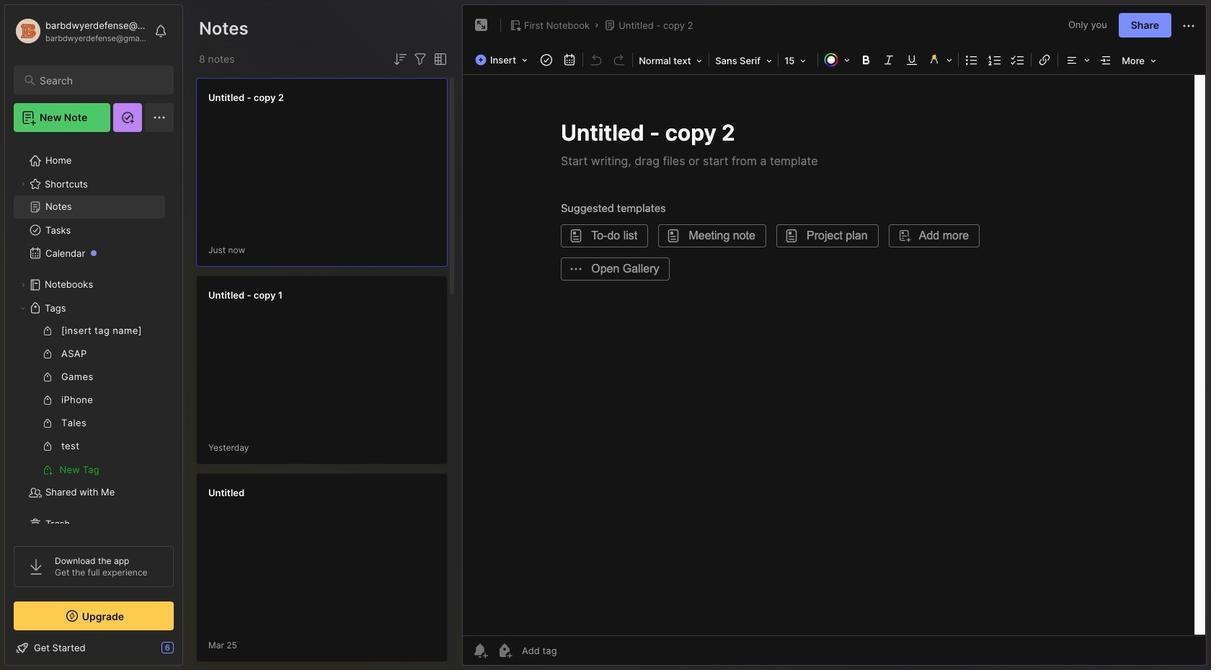 Task type: locate. For each thing, give the bounding box(es) containing it.
expand tags image
[[19, 304, 27, 312]]

Add tag field
[[521, 644, 630, 657]]

task image
[[537, 50, 557, 70]]

underline image
[[903, 50, 923, 70]]

add filters image
[[412, 50, 429, 68]]

more actions image
[[1181, 17, 1198, 34]]

tree inside main element
[[5, 141, 183, 545]]

expand notebooks image
[[19, 281, 27, 289]]

indent image
[[1097, 50, 1117, 70]]

Highlight field
[[924, 50, 957, 70]]

bold image
[[856, 50, 877, 70]]

Help and Learning task checklist field
[[5, 636, 183, 659]]

add a reminder image
[[472, 642, 489, 659]]

main element
[[0, 0, 188, 670]]

numbered list image
[[986, 50, 1006, 70]]

tree
[[5, 141, 183, 545]]

Sort options field
[[392, 50, 409, 68]]

Insert field
[[472, 50, 535, 70]]

insert link image
[[1035, 50, 1055, 70]]

group
[[14, 320, 165, 481]]

Account field
[[14, 17, 147, 45]]

none search field inside main element
[[40, 71, 161, 89]]

Add filters field
[[412, 50, 429, 68]]

Search text field
[[40, 74, 161, 87]]

group inside main element
[[14, 320, 165, 481]]

None search field
[[40, 71, 161, 89]]

Font color field
[[820, 50, 855, 70]]

More actions field
[[1181, 16, 1198, 34]]

Heading level field
[[635, 50, 708, 71]]

Note Editor text field
[[463, 74, 1207, 636]]



Task type: describe. For each thing, give the bounding box(es) containing it.
Alignment field
[[1061, 50, 1095, 70]]

bulleted list image
[[962, 50, 983, 70]]

add tag image
[[496, 642, 514, 659]]

View options field
[[429, 50, 449, 68]]

calendar event image
[[560, 50, 580, 70]]

Font size field
[[781, 50, 817, 71]]

More field
[[1118, 50, 1161, 71]]

expand note image
[[473, 17, 491, 34]]

click to collapse image
[[182, 643, 193, 661]]

Font family field
[[711, 50, 777, 71]]

checklist image
[[1009, 50, 1029, 70]]

note window element
[[462, 4, 1208, 669]]

italic image
[[879, 50, 900, 70]]



Task type: vqa. For each thing, say whether or not it's contained in the screenshot.
Font size FIELD
yes



